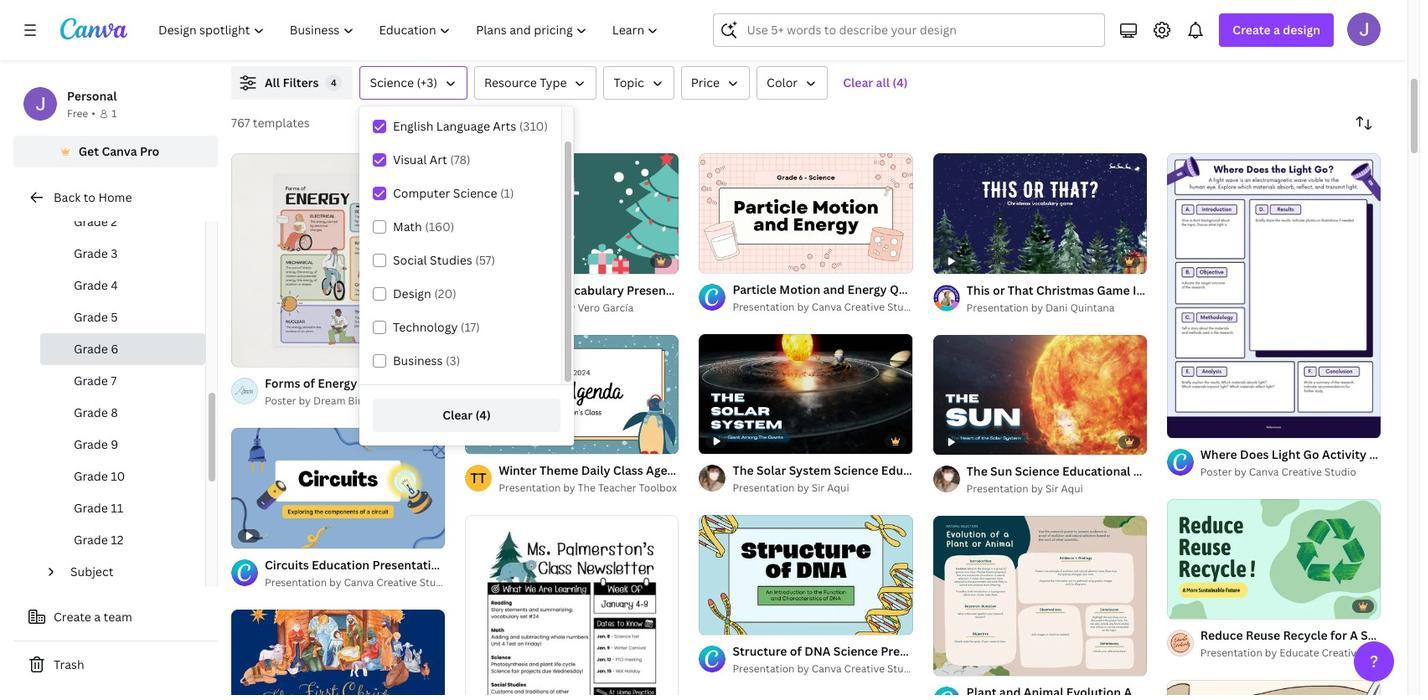 Task type: describe. For each thing, give the bounding box(es) containing it.
type
[[540, 75, 567, 90]]

back to home
[[54, 189, 132, 205]]

grade for grade 9
[[74, 436, 108, 452]]

grade 9
[[74, 436, 118, 452]]

design
[[393, 286, 431, 302]]

color button
[[757, 66, 828, 100]]

educate
[[1279, 646, 1319, 660]]

1 vertical spatial presentation by canva creative studio link
[[265, 574, 451, 591]]

create a team
[[54, 609, 132, 625]]

1 of 10 link
[[1167, 499, 1381, 620]]

symbiotic relationships link
[[571, 11, 823, 29]]

bacteria
[[877, 12, 925, 28]]

the inside the solar system lesson by canva creative studio
[[265, 12, 286, 28]]

force
[[1251, 12, 1283, 28]]

presentation by vero garcía
[[499, 300, 633, 315]]

by inside winter theme daily class agenda in colorful modern style presentation by the teacher toolbox
[[563, 481, 575, 496]]

language
[[436, 118, 490, 134]]

price button
[[681, 66, 750, 100]]

dani
[[1046, 300, 1068, 315]]

forms of energy physical science classroom poster pastel illustratted image
[[231, 153, 445, 367]]

1 vertical spatial designs
[[371, 394, 408, 408]]

lesson by canva creative studio link for the solar system
[[265, 29, 517, 46]]

resource type
[[484, 75, 567, 90]]

1 vertical spatial dream
[[313, 394, 346, 408]]

create for create a team
[[54, 609, 91, 625]]

viruses
[[952, 12, 994, 28]]

grade 10
[[74, 468, 125, 484]]

•
[[92, 106, 95, 121]]

(4) inside button
[[475, 407, 491, 423]]

(20)
[[434, 286, 456, 302]]

clear for clear (4)
[[442, 407, 473, 423]]

toolbox
[[639, 481, 677, 496]]

grade 8
[[74, 405, 118, 421]]

design
[[1283, 22, 1320, 38]]

2 inside grade 2 link
[[111, 214, 117, 230]]

1 of 15
[[711, 615, 740, 628]]

sir for canva
[[812, 481, 825, 496]]

pro
[[140, 143, 159, 159]]

0 vertical spatial 3
[[111, 245, 118, 261]]

lesson for bacteria
[[877, 30, 911, 44]]

edu
[[948, 30, 967, 44]]

lesson for motion
[[1183, 30, 1217, 44]]

creatively
[[1322, 646, 1371, 660]]

767 templates
[[231, 115, 310, 131]]

design (20)
[[393, 286, 456, 302]]

quintana
[[1070, 300, 1115, 315]]

home
[[98, 189, 132, 205]]

science inside button
[[370, 75, 414, 90]]

grade for grade 3
[[74, 245, 108, 261]]

(57)
[[475, 252, 495, 268]]

(1)
[[500, 185, 514, 201]]

topic
[[614, 75, 644, 90]]

(4) inside button
[[892, 75, 908, 90]]

grade for grade 4
[[74, 277, 108, 293]]

business (3)
[[393, 353, 460, 369]]

lesson by ljr edu resources link
[[877, 29, 1129, 46]]

1 of 2 for plant and animal evolution activity research poster in hand drawn style 'image'
[[945, 656, 968, 669]]

where does light go activity research poster in light blue violet lined style image
[[1167, 153, 1381, 438]]

and for bacteria
[[927, 12, 949, 28]]

grade 3 link
[[40, 238, 205, 270]]

1 for where does light go activity research poster in light blue violet lined style image
[[1179, 418, 1183, 431]]

1 of 3
[[1179, 418, 1203, 431]]

visual art (78)
[[393, 152, 471, 168]]

(78)
[[450, 152, 471, 168]]

2 for left the 1 of 2 link
[[262, 347, 267, 360]]

business
[[393, 353, 443, 369]]

seasonal theme class newsletter in white blue simple modern style image
[[465, 516, 679, 695]]

poster by canva creative studio
[[1200, 465, 1356, 479]]

of for where does light go activity research poster in light blue violet lined style image
[[1186, 418, 1195, 431]]

aqui for dani
[[1061, 482, 1083, 496]]

1 vertical spatial 3
[[1197, 418, 1203, 431]]

trash link
[[13, 648, 218, 682]]

reduce reuse recycle for a sustainable future education presentation in green blue illustrative style image
[[1167, 499, 1381, 620]]

11
[[111, 500, 123, 516]]

of for reduce reuse recycle for a sustainable future education presentation in green blue illustrative style image
[[1186, 599, 1195, 612]]

Search search field
[[747, 14, 1094, 46]]

clear (4) button
[[373, 399, 560, 432]]

studies
[[430, 252, 472, 268]]

of for structure of dna science presentation in light blue green lined style image
[[718, 615, 727, 628]]

grade 9 link
[[40, 429, 205, 461]]

grade 7 link
[[40, 365, 205, 397]]

symbiotic relationships lesson by canva creative studio
[[571, 12, 729, 44]]

1 vertical spatial presentation by canva creative studio
[[265, 575, 451, 590]]

767
[[231, 115, 250, 131]]

grade for grade 8
[[74, 405, 108, 421]]

and for motion
[[1227, 12, 1248, 28]]

american revolution analyzing figures, events, ideas educational presentation in cream playful style image
[[1167, 680, 1381, 695]]

free •
[[67, 106, 95, 121]]

science (+3)
[[370, 75, 437, 90]]

of for particle motion and energy quiz presentation in light pink white lined style image
[[718, 253, 727, 265]]

grade 10 link
[[40, 461, 205, 493]]

a for team
[[94, 609, 101, 625]]

0 horizontal spatial 10
[[111, 468, 125, 484]]

aqui for canva
[[827, 481, 849, 496]]

bird inside "motion and force lesson by dream bird designs"
[[1269, 30, 1289, 44]]

get
[[78, 143, 99, 159]]

2 for bottom the 1 of 2 link
[[963, 656, 968, 669]]

grade for grade 7
[[74, 373, 108, 389]]

Sort by button
[[1347, 106, 1381, 140]]

winter theme daily class agenda in colorful modern style presentation by the teacher toolbox
[[499, 463, 831, 496]]

get canva pro button
[[13, 136, 218, 168]]

1 for structure of dna science presentation in light blue green lined style image
[[711, 615, 716, 628]]

presentation by sir aqui link for dani
[[966, 481, 1147, 498]]

english language arts (310)
[[393, 118, 548, 134]]

computer science (1)
[[393, 185, 514, 201]]

12
[[111, 532, 124, 548]]

clear all (4)
[[843, 75, 908, 90]]

symbiotic
[[571, 12, 628, 28]]

math (160)
[[393, 219, 454, 235]]

1 for plant and animal evolution activity research poster in hand drawn style 'image'
[[945, 656, 950, 669]]

computer
[[393, 185, 450, 201]]

1 vertical spatial 4
[[111, 277, 118, 293]]

1 of 15 link
[[699, 515, 913, 636]]

7
[[111, 373, 117, 389]]

class
[[613, 463, 643, 479]]

lesson for the
[[265, 30, 299, 44]]

arts
[[493, 118, 516, 134]]

4 filter options selected element
[[325, 75, 342, 91]]

science (+3) button
[[360, 66, 467, 100]]

presentation inside winter theme daily class agenda in colorful modern style presentation by the teacher toolbox
[[499, 481, 561, 496]]

create a design button
[[1219, 13, 1334, 47]]

solar
[[289, 12, 318, 28]]

lesson by canva creative studio link for symbiotic relationships
[[571, 29, 823, 46]]

the solar system lesson by canva creative studio
[[265, 12, 423, 44]]

grade for grade 5
[[74, 309, 108, 325]]

studio inside symbiotic relationships lesson by canva creative studio
[[697, 30, 729, 44]]

1 vertical spatial 10
[[1197, 599, 1208, 612]]

tt link
[[465, 465, 492, 492]]



Task type: vqa. For each thing, say whether or not it's contained in the screenshot.


Task type: locate. For each thing, give the bounding box(es) containing it.
1 horizontal spatial clear
[[843, 75, 873, 90]]

clear inside button
[[843, 75, 873, 90]]

presentation by educate creatively link
[[1200, 645, 1381, 662]]

2 horizontal spatial 2
[[963, 656, 968, 669]]

0 vertical spatial (4)
[[892, 75, 908, 90]]

poster for poster by dream bird designs
[[265, 394, 296, 408]]

0 horizontal spatial lesson by canva creative studio link
[[265, 29, 517, 46]]

8 grade from the top
[[74, 436, 108, 452]]

3 grade from the top
[[74, 277, 108, 293]]

grade down grade 9
[[74, 468, 108, 484]]

grade 6
[[74, 341, 118, 357]]

1 horizontal spatial create
[[1233, 22, 1271, 38]]

1 vertical spatial clear
[[442, 407, 473, 423]]

a inside dropdown button
[[1273, 22, 1280, 38]]

1 horizontal spatial lesson by canva creative studio link
[[571, 29, 823, 46]]

poster inside poster by dream bird designs link
[[265, 394, 296, 408]]

structure of dna science presentation in light blue green lined style image
[[699, 515, 913, 636]]

lesson by canva creative studio link down relationships
[[571, 29, 823, 46]]

grade down grade 2
[[74, 245, 108, 261]]

lesson down symbiotic
[[571, 30, 605, 44]]

1 lesson by canva creative studio link from the left
[[265, 29, 517, 46]]

a inside button
[[94, 609, 101, 625]]

and inside "motion and force lesson by dream bird designs"
[[1227, 12, 1248, 28]]

top level navigation element
[[147, 13, 673, 47]]

designs
[[1291, 30, 1329, 44], [371, 394, 408, 408]]

sir for dani
[[1046, 482, 1059, 496]]

and up ljr
[[927, 12, 949, 28]]

presentation by canva creative studio link for 1 of 15
[[733, 661, 919, 678]]

0 horizontal spatial create
[[54, 609, 91, 625]]

1 horizontal spatial sir
[[1046, 482, 1059, 496]]

price
[[691, 75, 720, 90]]

bacteria and viruses lesson by ljr edu resources
[[877, 12, 1019, 44]]

jacob simon image
[[1347, 13, 1381, 46]]

lesson by dream bird designs link
[[1183, 29, 1420, 46]]

0 vertical spatial 1 of 2
[[243, 347, 267, 360]]

0 horizontal spatial 2
[[111, 214, 117, 230]]

clear down (3)
[[442, 407, 473, 423]]

grade for grade 12
[[74, 532, 108, 548]]

0 horizontal spatial designs
[[371, 394, 408, 408]]

2 vertical spatial presentation by canva creative studio
[[733, 662, 919, 676]]

grade down to at the top
[[74, 214, 108, 230]]

3
[[111, 245, 118, 261], [1197, 418, 1203, 431]]

a left design
[[1273, 22, 1280, 38]]

poster inside poster by canva creative studio link
[[1200, 465, 1232, 479]]

a for design
[[1273, 22, 1280, 38]]

canva inside symbiotic relationships lesson by canva creative studio
[[622, 30, 652, 44]]

2 lesson from the left
[[571, 30, 605, 44]]

1 horizontal spatial poster
[[1200, 465, 1232, 479]]

grade left 5
[[74, 309, 108, 325]]

lesson down solar
[[265, 30, 299, 44]]

1 vertical spatial 1 of 2
[[945, 656, 968, 669]]

1 horizontal spatial bird
[[1269, 30, 1289, 44]]

agenda
[[646, 463, 689, 479]]

(17)
[[461, 319, 480, 335]]

0 vertical spatial a
[[1273, 22, 1280, 38]]

0 horizontal spatial dream
[[313, 394, 346, 408]]

grade for grade 6
[[74, 341, 108, 357]]

clear left all
[[843, 75, 873, 90]]

grade 7
[[74, 373, 117, 389]]

6 grade from the top
[[74, 373, 108, 389]]

0 vertical spatial 2
[[111, 214, 117, 230]]

4 inside 'element'
[[331, 76, 337, 89]]

0 vertical spatial designs
[[1291, 30, 1329, 44]]

grade for grade 10
[[74, 468, 108, 484]]

color
[[767, 75, 798, 90]]

1 vertical spatial create
[[54, 609, 91, 625]]

topic button
[[604, 66, 674, 100]]

None search field
[[713, 13, 1105, 47]]

1 horizontal spatial science
[[453, 185, 497, 201]]

grade 4 link
[[40, 270, 205, 302]]

subject button
[[64, 556, 195, 588]]

teacher
[[598, 481, 636, 496]]

0 horizontal spatial 4
[[111, 277, 118, 293]]

the down daily
[[578, 481, 596, 496]]

lesson inside the bacteria and viruses lesson by ljr edu resources
[[877, 30, 911, 44]]

the left solar
[[265, 12, 286, 28]]

0 horizontal spatial science
[[370, 75, 414, 90]]

to
[[83, 189, 95, 205]]

1 vertical spatial bird
[[348, 394, 368, 408]]

10 grade from the top
[[74, 500, 108, 516]]

studio inside the solar system lesson by canva creative studio
[[391, 30, 423, 44]]

presentation by the teacher toolbox link
[[499, 480, 679, 497]]

grade down 'grade 3'
[[74, 277, 108, 293]]

2 vertical spatial presentation by canva creative studio link
[[733, 661, 919, 678]]

5 grade from the top
[[74, 341, 108, 357]]

lesson by canva creative studio link up science (+3)
[[265, 29, 517, 46]]

by
[[301, 30, 313, 44], [607, 30, 619, 44], [913, 30, 925, 44], [1219, 30, 1231, 44], [797, 300, 809, 314], [563, 300, 575, 315], [1031, 300, 1043, 315], [299, 394, 311, 408], [1234, 465, 1246, 479], [563, 481, 575, 496], [797, 481, 809, 496], [1031, 482, 1043, 496], [329, 575, 341, 590], [1265, 646, 1277, 660], [797, 662, 809, 676]]

lesson down motion on the top of the page
[[1183, 30, 1217, 44]]

studio
[[391, 30, 423, 44], [697, 30, 729, 44], [887, 300, 919, 314], [1324, 465, 1356, 479], [419, 575, 451, 590], [887, 662, 919, 676]]

presentation
[[733, 300, 795, 314], [499, 300, 561, 315], [966, 300, 1029, 315], [499, 481, 561, 496], [733, 481, 795, 496], [966, 482, 1029, 496], [265, 575, 327, 590], [1200, 646, 1262, 660], [733, 662, 795, 676]]

particle motion and energy quiz presentation in light pink white lined style image
[[699, 153, 913, 273]]

1 horizontal spatial a
[[1273, 22, 1280, 38]]

creative
[[348, 30, 389, 44], [654, 30, 695, 44], [844, 300, 885, 314], [1281, 465, 1322, 479], [376, 575, 417, 590], [844, 662, 885, 676]]

9
[[111, 436, 118, 452]]

2 lesson by canva creative studio link from the left
[[571, 29, 823, 46]]

1 vertical spatial (4)
[[475, 407, 491, 423]]

the teacher toolbox element
[[465, 465, 492, 492]]

2 vertical spatial 2
[[963, 656, 968, 669]]

by inside symbiotic relationships lesson by canva creative studio
[[607, 30, 619, 44]]

in
[[692, 463, 702, 479]]

templates
[[253, 115, 310, 131]]

by inside the bacteria and viruses lesson by ljr edu resources
[[913, 30, 925, 44]]

4 up 5
[[111, 277, 118, 293]]

8
[[111, 405, 118, 421]]

0 horizontal spatial aqui
[[827, 481, 849, 496]]

grade 11
[[74, 500, 123, 516]]

1 of 21
[[711, 253, 739, 265]]

0 vertical spatial bird
[[1269, 30, 1289, 44]]

create a design
[[1233, 22, 1320, 38]]

1 horizontal spatial 2
[[262, 347, 267, 360]]

6
[[111, 341, 118, 357]]

0 vertical spatial 1 of 2 link
[[231, 153, 445, 367]]

creative inside the solar system lesson by canva creative studio
[[348, 30, 389, 44]]

lesson down bacteria
[[877, 30, 911, 44]]

poster by dream bird designs link
[[265, 393, 445, 410]]

0 horizontal spatial 1 of 2
[[243, 347, 267, 360]]

0 horizontal spatial (4)
[[475, 407, 491, 423]]

grade for grade 11
[[74, 500, 108, 516]]

winter
[[499, 463, 537, 479]]

2 grade from the top
[[74, 245, 108, 261]]

1 of 3 link
[[1167, 153, 1381, 438]]

the first christmas reading activity educational presentation in blue brown watercolor style image
[[231, 609, 445, 695]]

poster
[[265, 394, 296, 408], [1200, 465, 1232, 479]]

grade 8 link
[[40, 397, 205, 429]]

of for forms of energy physical science classroom poster pastel illustratted image
[[250, 347, 259, 360]]

1 horizontal spatial 1 of 2 link
[[933, 516, 1147, 676]]

motion and force image
[[1149, 0, 1420, 4]]

1 of 21 link
[[699, 153, 913, 273]]

presentation by dani quintana
[[966, 300, 1115, 315]]

(4) up 'the teacher toolbox' icon at the bottom left
[[475, 407, 491, 423]]

and inside the bacteria and viruses lesson by ljr edu resources
[[927, 12, 949, 28]]

0 horizontal spatial the
[[265, 12, 286, 28]]

1 vertical spatial a
[[94, 609, 101, 625]]

canva inside the solar system lesson by canva creative studio
[[316, 30, 346, 44]]

3 lesson from the left
[[877, 30, 911, 44]]

create down motion and force image
[[1233, 22, 1271, 38]]

4
[[331, 76, 337, 89], [111, 277, 118, 293]]

presentation by canva creative studio for 1 of 21
[[733, 300, 919, 314]]

grade 12 link
[[40, 524, 205, 556]]

clear inside button
[[442, 407, 473, 423]]

0 horizontal spatial clear
[[442, 407, 473, 423]]

(4) right all
[[892, 75, 908, 90]]

grade left 9
[[74, 436, 108, 452]]

resources
[[969, 30, 1019, 44]]

(310)
[[519, 118, 548, 134]]

canva inside button
[[102, 143, 137, 159]]

0 vertical spatial presentation by canva creative studio
[[733, 300, 919, 314]]

0 horizontal spatial a
[[94, 609, 101, 625]]

1 horizontal spatial 4
[[331, 76, 337, 89]]

0 horizontal spatial poster
[[265, 394, 296, 408]]

15
[[729, 615, 740, 628]]

plant and animal evolution activity research poster in hand drawn style image
[[933, 516, 1147, 676]]

presentation by sir aqui for dani
[[966, 482, 1083, 496]]

0 vertical spatial 10
[[111, 468, 125, 484]]

(4)
[[892, 75, 908, 90], [475, 407, 491, 423]]

by inside the solar system lesson by canva creative studio
[[301, 30, 313, 44]]

1 horizontal spatial designs
[[1291, 30, 1329, 44]]

and left force
[[1227, 12, 1248, 28]]

the
[[265, 12, 286, 28], [578, 481, 596, 496]]

1 vertical spatial 2
[[262, 347, 267, 360]]

0 horizontal spatial and
[[927, 12, 949, 28]]

dream inside "motion and force lesson by dream bird designs"
[[1234, 30, 1266, 44]]

1 vertical spatial the
[[578, 481, 596, 496]]

1 and from the left
[[927, 12, 949, 28]]

1
[[111, 106, 117, 121], [711, 253, 716, 265], [243, 347, 248, 360], [1179, 418, 1183, 431], [1179, 599, 1183, 612], [711, 615, 716, 628], [945, 656, 950, 669]]

the inside winter theme daily class agenda in colorful modern style presentation by the teacher toolbox
[[578, 481, 596, 496]]

science left (1)
[[453, 185, 497, 201]]

by inside "motion and force lesson by dream bird designs"
[[1219, 30, 1231, 44]]

designs down motion and force "link"
[[1291, 30, 1329, 44]]

science left (+3)
[[370, 75, 414, 90]]

4 lesson from the left
[[1183, 30, 1217, 44]]

9 grade from the top
[[74, 468, 108, 484]]

0 vertical spatial science
[[370, 75, 414, 90]]

creative inside symbiotic relationships lesson by canva creative studio
[[654, 30, 695, 44]]

4 right filters
[[331, 76, 337, 89]]

designs inside "motion and force lesson by dream bird designs"
[[1291, 30, 1329, 44]]

presentation by canva creative studio link for 1 of 21
[[733, 299, 919, 316]]

5
[[111, 309, 118, 325]]

0 vertical spatial presentation by canva creative studio link
[[733, 299, 919, 316]]

ljr
[[928, 30, 946, 44]]

garcía
[[603, 300, 633, 315]]

the teacher toolbox image
[[465, 465, 492, 492]]

free
[[67, 106, 88, 121]]

grade left 8
[[74, 405, 108, 421]]

grade left 12
[[74, 532, 108, 548]]

motion and force link
[[1183, 11, 1420, 29]]

11 grade from the top
[[74, 532, 108, 548]]

studio inside poster by canva creative studio link
[[1324, 465, 1356, 479]]

1 of 10
[[1179, 599, 1208, 612]]

of for plant and animal evolution activity research poster in hand drawn style 'image'
[[952, 656, 961, 669]]

1 vertical spatial poster
[[1200, 465, 1232, 479]]

0 vertical spatial create
[[1233, 22, 1271, 38]]

a left team
[[94, 609, 101, 625]]

technology (17)
[[393, 319, 480, 335]]

0 vertical spatial 4
[[331, 76, 337, 89]]

1 for forms of energy physical science classroom poster pastel illustratted image
[[243, 347, 248, 360]]

1 vertical spatial science
[[453, 185, 497, 201]]

english
[[393, 118, 433, 134]]

create for create a design
[[1233, 22, 1271, 38]]

presentation by educate creatively
[[1200, 646, 1371, 660]]

winter theme daily class agenda in colorful modern style link
[[499, 462, 831, 480]]

presentation by canva creative studio for 1 of 15
[[733, 662, 919, 676]]

1 horizontal spatial the
[[578, 481, 596, 496]]

0 vertical spatial clear
[[843, 75, 873, 90]]

1 of 2 link
[[231, 153, 445, 367], [933, 516, 1147, 676]]

0 vertical spatial poster
[[265, 394, 296, 408]]

clear all (4) button
[[835, 66, 916, 100]]

grade for grade 2
[[74, 214, 108, 230]]

1 horizontal spatial aqui
[[1061, 482, 1083, 496]]

0 horizontal spatial bird
[[348, 394, 368, 408]]

1 horizontal spatial 1 of 2
[[945, 656, 968, 669]]

1 horizontal spatial 10
[[1197, 599, 1208, 612]]

10
[[111, 468, 125, 484], [1197, 599, 1208, 612]]

presentation by sir aqui link for canva
[[733, 480, 913, 497]]

0 horizontal spatial 1 of 2 link
[[231, 153, 445, 367]]

motion and force lesson by dream bird designs
[[1183, 12, 1329, 44]]

create left team
[[54, 609, 91, 625]]

0 vertical spatial the
[[265, 12, 286, 28]]

clear (4)
[[442, 407, 491, 423]]

back to home link
[[13, 181, 218, 214]]

0 vertical spatial dream
[[1234, 30, 1266, 44]]

0 horizontal spatial presentation by sir aqui
[[733, 481, 849, 496]]

lesson inside symbiotic relationships lesson by canva creative studio
[[571, 30, 605, 44]]

winter theme daily class agenda in colorful modern style image
[[465, 334, 679, 455]]

grade left the 6
[[74, 341, 108, 357]]

1 for particle motion and energy quiz presentation in light pink white lined style image
[[711, 253, 716, 265]]

personal
[[67, 88, 117, 104]]

1 horizontal spatial 3
[[1197, 418, 1203, 431]]

1 of 2 for forms of energy physical science classroom poster pastel illustratted image
[[243, 347, 267, 360]]

1 horizontal spatial (4)
[[892, 75, 908, 90]]

resource type button
[[474, 66, 597, 100]]

0 horizontal spatial 3
[[111, 245, 118, 261]]

1 for reduce reuse recycle for a sustainable future education presentation in green blue illustrative style image
[[1179, 599, 1183, 612]]

create inside button
[[54, 609, 91, 625]]

grade 5 link
[[40, 302, 205, 333]]

poster by canva creative studio link
[[1200, 464, 1381, 481]]

visual
[[393, 152, 427, 168]]

1 lesson from the left
[[265, 30, 299, 44]]

lesson inside the solar system lesson by canva creative studio
[[265, 30, 299, 44]]

grade 2
[[74, 214, 117, 230]]

presentation by dani quintana link
[[966, 300, 1147, 316]]

1 horizontal spatial presentation by sir aqui link
[[966, 481, 1147, 498]]

poster for poster by canva creative studio
[[1200, 465, 1232, 479]]

2 and from the left
[[1227, 12, 1248, 28]]

1 grade from the top
[[74, 214, 108, 230]]

1 horizontal spatial presentation by sir aqui
[[966, 482, 1083, 496]]

clear for clear all (4)
[[843, 75, 873, 90]]

(160)
[[425, 219, 454, 235]]

dream
[[1234, 30, 1266, 44], [313, 394, 346, 408]]

1 horizontal spatial and
[[1227, 12, 1248, 28]]

presentation by sir aqui for canva
[[733, 481, 849, 496]]

grade 3
[[74, 245, 118, 261]]

create inside dropdown button
[[1233, 22, 1271, 38]]

grade left 7
[[74, 373, 108, 389]]

grade left "11"
[[74, 500, 108, 516]]

1 vertical spatial 1 of 2 link
[[933, 516, 1147, 676]]

bacteria and viruses link
[[877, 11, 1129, 29]]

designs down the business
[[371, 394, 408, 408]]

0 horizontal spatial sir
[[812, 481, 825, 496]]

lesson inside "motion and force lesson by dream bird designs"
[[1183, 30, 1217, 44]]

4 grade from the top
[[74, 309, 108, 325]]

grade 11 link
[[40, 493, 205, 524]]

1 horizontal spatial dream
[[1234, 30, 1266, 44]]

relationships
[[631, 12, 709, 28]]

style
[[802, 463, 831, 479]]

7 grade from the top
[[74, 405, 108, 421]]

0 horizontal spatial presentation by sir aqui link
[[733, 480, 913, 497]]

bird
[[1269, 30, 1289, 44], [348, 394, 368, 408]]



